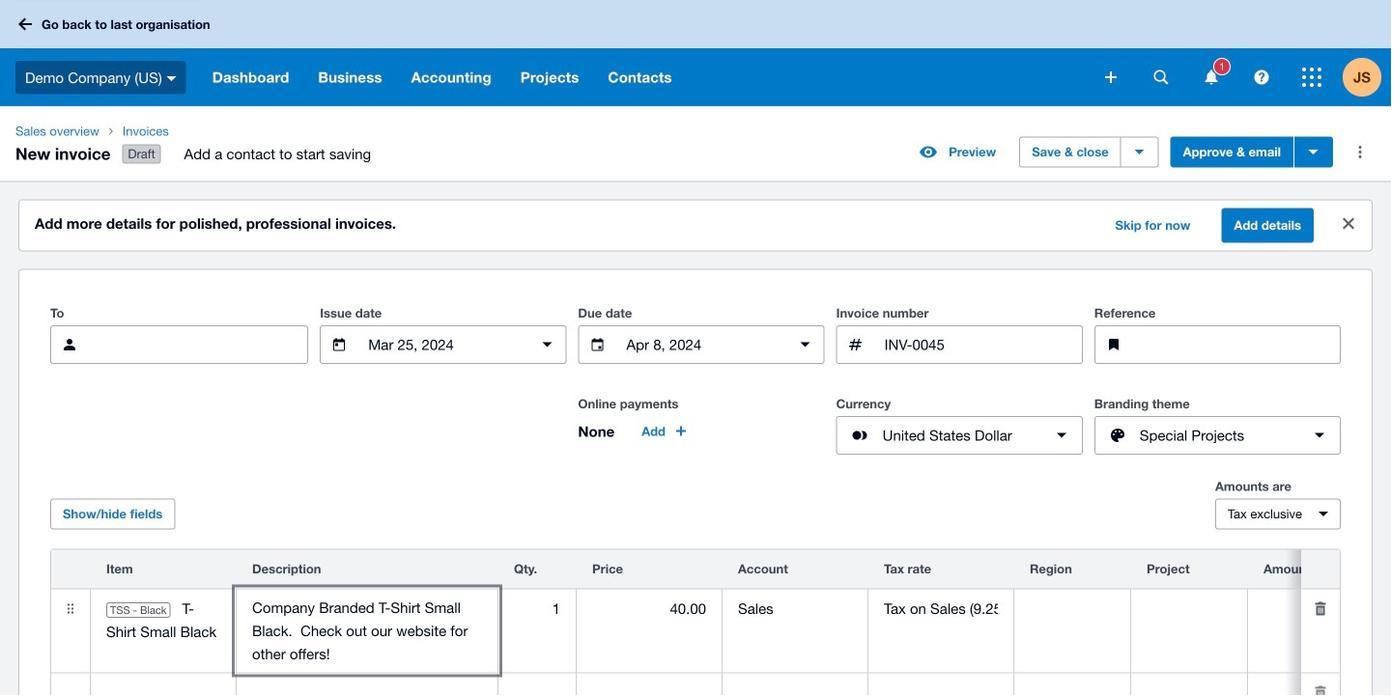 Task type: describe. For each thing, give the bounding box(es) containing it.
0 horizontal spatial svg image
[[167, 76, 177, 81]]

2 horizontal spatial svg image
[[1303, 68, 1322, 87]]



Task type: vqa. For each thing, say whether or not it's contained in the screenshot.
More line item options element
yes



Task type: locate. For each thing, give the bounding box(es) containing it.
1 horizontal spatial svg image
[[1205, 70, 1218, 85]]

2 remove image from the top
[[1302, 674, 1340, 696]]

contact element
[[50, 326, 308, 364]]

1 vertical spatial remove image
[[1302, 674, 1340, 696]]

2 more date options image from the left
[[786, 326, 825, 364]]

invoice line item list element
[[50, 549, 1391, 696]]

1 more date options image from the left
[[528, 326, 567, 364]]

1 horizontal spatial more date options image
[[786, 326, 825, 364]]

1 remove image from the top
[[1302, 590, 1340, 629]]

0 horizontal spatial more date options image
[[528, 326, 567, 364]]

0 vertical spatial remove image
[[1302, 590, 1340, 629]]

None text field
[[366, 327, 520, 363], [237, 590, 498, 673], [366, 327, 520, 363], [237, 590, 498, 673]]

None text field
[[97, 327, 307, 363], [625, 327, 778, 363], [883, 327, 1082, 363], [1141, 327, 1340, 363], [237, 675, 498, 696], [97, 327, 307, 363], [625, 327, 778, 363], [883, 327, 1082, 363], [1141, 327, 1340, 363], [237, 675, 498, 696]]

None field
[[499, 591, 576, 628], [577, 591, 722, 628], [723, 591, 868, 628], [869, 591, 1014, 628], [1015, 591, 1131, 628], [1132, 591, 1248, 628], [1248, 591, 1391, 628], [91, 675, 236, 696], [499, 675, 576, 696], [577, 675, 722, 696], [1248, 675, 1391, 696], [499, 591, 576, 628], [577, 591, 722, 628], [723, 591, 868, 628], [869, 591, 1014, 628], [1015, 591, 1131, 628], [1132, 591, 1248, 628], [1248, 591, 1391, 628], [91, 675, 236, 696], [499, 675, 576, 696], [577, 675, 722, 696], [1248, 675, 1391, 696]]

remove image
[[1302, 590, 1340, 629], [1302, 674, 1340, 696]]

more invoice options image
[[1341, 133, 1380, 172]]

svg image
[[1303, 68, 1322, 87], [1205, 70, 1218, 85], [167, 76, 177, 81]]

drag and drop line image
[[51, 590, 90, 629]]

banner
[[0, 0, 1391, 106]]

invoice number element
[[836, 326, 1083, 364]]

more date options image
[[528, 326, 567, 364], [786, 326, 825, 364]]

svg image
[[18, 18, 32, 30], [1154, 70, 1169, 85], [1255, 70, 1269, 85], [1105, 72, 1117, 83]]

more line item options element
[[1302, 550, 1340, 589]]



